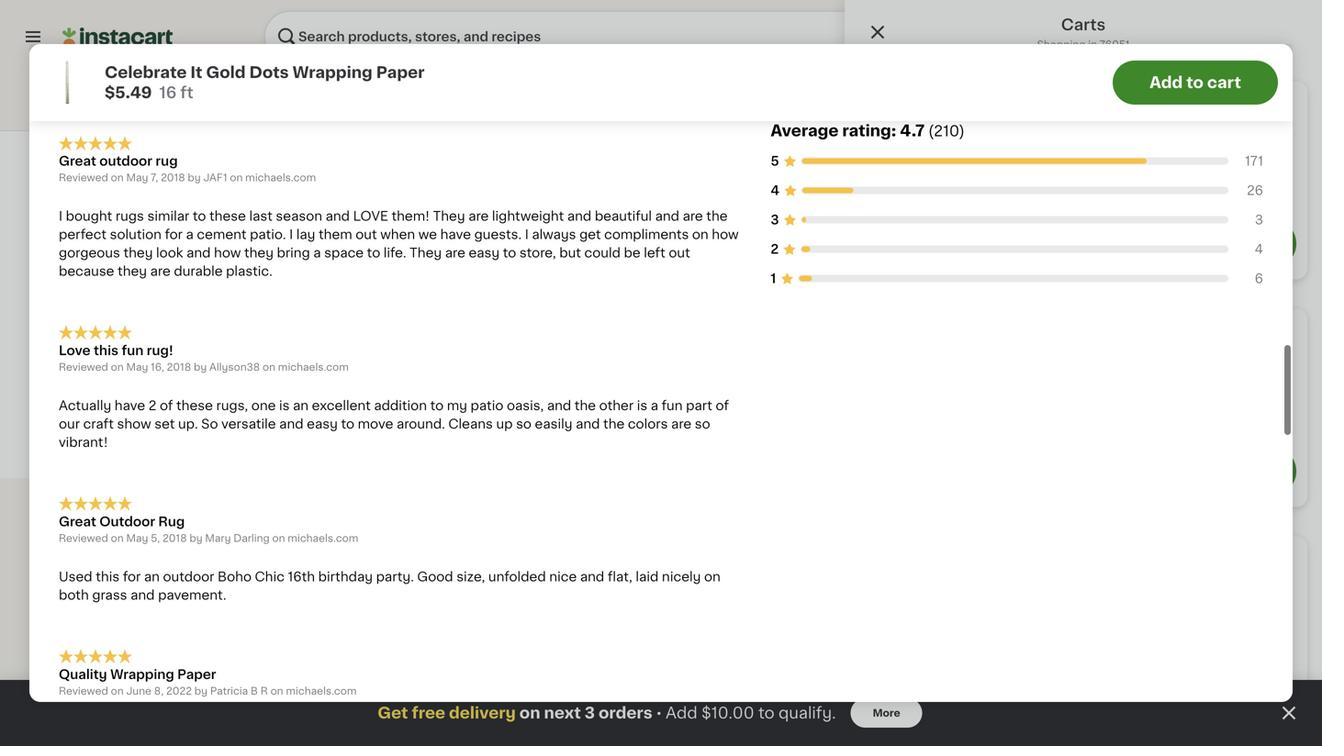 Task type: vqa. For each thing, say whether or not it's contained in the screenshot.


Task type: describe. For each thing, give the bounding box(es) containing it.
our
[[59, 418, 80, 431]]

on inside used this for an outdoor boho chic 16th birthday party. good size, unfolded nice and flat, laid nicely on both grass and pavement.
[[705, 571, 721, 584]]

16 inside product "group"
[[88, 374, 99, 384]]

last
[[249, 210, 273, 223]]

on down outdoor
[[111, 534, 124, 544]]

0 vertical spatial out
[[356, 228, 377, 241]]

1 horizontal spatial 3
[[771, 213, 779, 226]]

show
[[1195, 100, 1231, 113]]

part
[[686, 400, 713, 413]]

pavement.
[[158, 589, 227, 602]]

21
[[1272, 30, 1286, 43]]

a inside actually have 2 of these rugs, one is an excellent addition to my patio oasis, and the other is a fun part of our craft show set up. so versatile and easy to move around. cleans up so easily and the colors are so vibrant!
[[651, 400, 659, 413]]

explore
[[705, 568, 785, 587]]

rugs,
[[216, 400, 248, 413]]

(210) inside product "group"
[[156, 360, 181, 370]]

fun inside actually have 2 of these rugs, one is an excellent addition to my patio oasis, and the other is a fun part of our craft show set up. so versatile and easy to move around. cleans up so easily and the colors are so vibrant!
[[662, 400, 683, 413]]

patricia
[[210, 687, 248, 697]]

on right darling
[[272, 534, 285, 544]]

because
[[59, 265, 114, 278]]

show
[[117, 418, 151, 431]]

outdoor
[[99, 516, 155, 529]]

it for celebrate it gold dots wrapping paper
[[155, 321, 164, 334]]

colors
[[628, 418, 668, 431]]

0 horizontal spatial the
[[575, 400, 596, 413]]

next
[[544, 706, 581, 722]]

to down excellent
[[341, 418, 355, 431]]

jaf1
[[203, 173, 227, 183]]

get
[[580, 228, 601, 241]]

always
[[532, 228, 576, 241]]

could
[[585, 247, 621, 260]]

reviewed for wrapping
[[59, 687, 108, 697]]

and inside 'ribbons and wrap at michaels'
[[213, 87, 253, 106]]

1 continue shopping button from the top
[[871, 219, 1297, 269]]

dots for celebrate it gold dots wrapping paper $5.49 16 ft
[[249, 65, 289, 80]]

them
[[319, 228, 352, 241]]

0 horizontal spatial a
[[186, 228, 194, 241]]

1 horizontal spatial i
[[289, 228, 293, 241]]

orders
[[599, 706, 653, 722]]

iridescent
[[240, 339, 305, 352]]

2018 inside love this fun rug! reviewed on may 16, 2018 by allyson38 on michaels.com
[[167, 363, 191, 373]]

easy inside i bought rugs similar to these last season and love them! they are lightweight and beautiful and are the perfect solution for a cement patio. i lay them out when we have guests. i always get compliments on how gorgeous they look and how they bring a space to life. they are easy to store, but could be left out because they are durable plastic.
[[469, 247, 500, 260]]

rug
[[156, 155, 178, 168]]

are down look
[[150, 265, 171, 278]]

cement
[[197, 228, 247, 241]]

100 inside button
[[577, 393, 595, 403]]

on left june at the bottom left of page
[[111, 687, 124, 697]]

and right "versatile"
[[279, 418, 304, 431]]

to right more
[[679, 568, 701, 587]]

paper for celebrate it gold dots wrapping paper $5.49 16 ft
[[376, 65, 425, 80]]

•
[[656, 706, 662, 721]]

pharmacy button
[[1079, 77, 1158, 130]]

to up cement
[[193, 210, 206, 223]]

carts
[[1062, 17, 1106, 33]]

paper for celebrate it gold dots wrapping paper
[[188, 339, 225, 352]]

celebrate for celebrate it gold dots wrapping paper $5.49 16 ft
[[105, 65, 187, 80]]

great for great outdoor rug
[[59, 516, 96, 529]]

move
[[358, 418, 394, 431]]

pharmacy
[[1092, 109, 1145, 119]]

an inside used this for an outdoor boho chic 16th birthday party. good size, unfolded nice and flat, laid nicely on both grass and pavement.
[[144, 571, 160, 584]]

up
[[496, 418, 513, 431]]

personal cart
[[922, 113, 993, 123]]

3/16
[[240, 393, 262, 403]]

silver, 100 yds
[[543, 393, 617, 403]]

celebrate it 3/16" iridescent white curling ribbon
[[240, 321, 352, 371]]

compliments
[[605, 228, 689, 241]]

$5.49
[[105, 85, 152, 101]]

versatile
[[221, 418, 276, 431]]

are up guests.
[[469, 210, 489, 223]]

1 items in cart element from the top
[[878, 160, 1290, 197]]

more
[[620, 568, 675, 587]]

1 vertical spatial out
[[669, 247, 691, 260]]

1 vertical spatial 4
[[1255, 243, 1264, 256]]

excellent
[[312, 400, 371, 413]]

i bought rugs similar to these last season and love them! they are lightweight and beautiful and are the perfect solution for a cement patio. i lay them out when we have guests. i always get compliments on how gorgeous they look and how they bring a space to life. they are easy to store, but could be left out because they are durable plastic.
[[59, 210, 739, 278]]

add to cart button
[[1113, 61, 1279, 105]]

add inside treatment tracker modal dialog
[[666, 706, 698, 722]]

on left 7,
[[111, 173, 124, 183]]

them!
[[392, 210, 430, 223]]

ribbons and wrap tab panel
[[53, 0, 1293, 420]]

2 of from the left
[[716, 400, 729, 413]]

michaels.com inside great outdoor rug reviewed on may 7, 2018 by jaf1 on michaels.com
[[245, 173, 316, 183]]

continue shopping for first continue shopping button from the top of the page
[[1004, 236, 1164, 252]]

when
[[381, 228, 415, 241]]

100 inside button
[[694, 393, 713, 403]]

the inside i bought rugs similar to these last season and love them! they are lightweight and beautiful and are the perfect solution for a cement patio. i lay them out when we have guests. i always get compliments on how gorgeous they look and how they bring a space to life. they are easy to store, but could be left out because they are durable plastic.
[[707, 210, 728, 223]]

retail button
[[1170, 77, 1249, 130]]

21 button
[[1235, 18, 1301, 55]]

b
[[251, 687, 258, 697]]

more button
[[851, 699, 923, 728]]

ribbons and wrap at michaels
[[122, 87, 309, 125]]

used this for an outdoor boho chic 16th birthday party. good size, unfolded nice and flat, laid nicely on both grass and pavement.
[[59, 571, 721, 602]]

space
[[324, 247, 364, 260]]

1 vertical spatial how
[[214, 247, 241, 260]]

3 product group from the left
[[694, 143, 839, 405]]

treatment tracker modal dialog
[[0, 681, 1323, 747]]

it for celebrate it gold dots wrapping paper $5.49 16 ft
[[190, 65, 203, 80]]

free
[[412, 706, 446, 722]]

add button for third product "group" from the right
[[914, 148, 985, 181]]

average
[[771, 123, 839, 139]]

26
[[1248, 184, 1264, 197]]

4 product group from the left
[[846, 143, 990, 405]]

2 vertical spatial the
[[604, 418, 625, 431]]

easy inside actually have 2 of these rugs, one is an excellent addition to my patio oasis, and the other is a fun part of our craft show set up. so versatile and easy to move around. cleans up so easily and the colors are so vibrant!
[[307, 418, 338, 431]]

and left flat,
[[580, 571, 605, 584]]

16 inside celebrate it gold dots wrapping paper $5.49 16 ft
[[159, 85, 177, 101]]

quality wrapping paper reviewed on june 8, 2022 by patricia b r on michaels.com
[[59, 669, 357, 697]]

and up get
[[568, 210, 592, 223]]

rug!
[[147, 345, 173, 357]]

outdoor inside used this for an outdoor boho chic 16th birthday party. good size, unfolded nice and flat, laid nicely on both grass and pavement.
[[163, 571, 214, 584]]

16,
[[151, 363, 164, 373]]

but
[[560, 247, 581, 260]]

to left "life." at the top
[[367, 247, 381, 260]]

item carousel region containing add
[[53, 143, 1293, 420]]

flat,
[[608, 571, 633, 584]]

0 vertical spatial 4
[[771, 184, 780, 197]]

171
[[1246, 155, 1264, 167]]

personal
[[922, 113, 968, 123]]

2 continue shopping button from the top
[[871, 674, 1297, 724]]

dots for celebrate it gold dots wrapping paper
[[88, 339, 119, 352]]

may for outdoor
[[126, 534, 148, 544]]

lightweight
[[492, 210, 564, 223]]

curling
[[240, 358, 286, 371]]

add for fourth product "group" from the right
[[797, 158, 824, 171]]

great outdoor rug reviewed on may 7, 2018 by jaf1 on michaels.com
[[59, 155, 316, 183]]

6 product group from the left
[[1149, 143, 1293, 387]]

up.
[[178, 418, 198, 431]]

boho
[[218, 571, 252, 584]]

silver,
[[543, 393, 574, 403]]

solution
[[110, 228, 162, 241]]

great outdoor rug reviewed on may 5, 2018 by mary darling on michaels.com
[[59, 516, 359, 544]]

there's
[[538, 568, 616, 587]]

3/16"
[[319, 321, 352, 334]]

silver, 100 yds button
[[543, 143, 687, 405]]

0 vertical spatial how
[[712, 228, 739, 241]]

0 horizontal spatial i
[[59, 210, 63, 223]]

get free delivery on next 3 orders • add $10.00 to qualify.
[[378, 706, 836, 722]]

0 vertical spatial 2
[[771, 243, 779, 256]]

these inside actually have 2 of these rugs, one is an excellent addition to my patio oasis, and the other is a fun part of our craft show set up. so versatile and easy to move around. cleans up so easily and the colors are so vibrant!
[[176, 400, 213, 413]]

rating:
[[843, 123, 897, 139]]

delivery by 5:00pm
[[941, 128, 1043, 138]]

and up easily at bottom left
[[547, 400, 572, 413]]

set
[[155, 418, 175, 431]]

7,
[[151, 173, 158, 183]]

wrapping for celebrate it gold dots wrapping paper $5.49 16 ft
[[293, 65, 373, 80]]

ribbons
[[122, 87, 209, 106]]

reviewed for outdoor
[[59, 534, 108, 544]]

76051
[[1100, 39, 1130, 50]]

season
[[276, 210, 322, 223]]

2 vertical spatial shopping
[[1084, 691, 1164, 707]]

on inside treatment tracker modal dialog
[[520, 706, 541, 722]]

ft inside celebrate it gold dots wrapping paper $5.49 16 ft
[[180, 85, 194, 101]]

(210) inside "average rating: 4.7 (210)"
[[929, 124, 965, 139]]

on down iridescent
[[263, 363, 276, 373]]

delivery
[[941, 128, 984, 138]]



Task type: locate. For each thing, give the bounding box(es) containing it.
by inside great outdoor rug reviewed on may 7, 2018 by jaf1 on michaels.com
[[188, 173, 201, 183]]

1 vertical spatial for
[[123, 571, 141, 584]]

to left cart
[[1187, 75, 1204, 90]]

2 vertical spatial wrapping
[[110, 669, 174, 682]]

0 horizontal spatial how
[[214, 247, 241, 260]]

0 vertical spatial great
[[59, 155, 96, 168]]

reviewed for outdoor
[[59, 173, 108, 183]]

and up them
[[326, 210, 350, 223]]

by inside love this fun rug! reviewed on may 16, 2018 by allyson38 on michaels.com
[[194, 363, 207, 373]]

to
[[1187, 75, 1204, 90], [193, 210, 206, 223], [367, 247, 381, 260], [503, 247, 517, 260], [430, 400, 444, 413], [341, 418, 355, 431], [679, 568, 701, 587], [759, 706, 775, 722]]

0 vertical spatial they
[[433, 210, 465, 223]]

1 vertical spatial 2
[[149, 400, 157, 413]]

2 horizontal spatial ft
[[716, 393, 724, 403]]

4
[[771, 184, 780, 197], [1255, 243, 1264, 256]]

they
[[433, 210, 465, 223], [410, 247, 442, 260]]

2 is from the left
[[637, 400, 648, 413]]

(210) down rug!
[[156, 360, 181, 370]]

0 horizontal spatial gold
[[167, 321, 198, 334]]

easy down guests.
[[469, 247, 500, 260]]

on right r
[[271, 687, 283, 697]]

0 vertical spatial have
[[441, 228, 471, 241]]

to inside add to cart button
[[1187, 75, 1204, 90]]

100 right 'other'
[[694, 393, 713, 403]]

5 product group from the left
[[998, 143, 1142, 387]]

this for used
[[96, 571, 120, 584]]

quality
[[59, 669, 107, 682]]

0 vertical spatial shopping
[[1038, 39, 1086, 50]]

grass
[[92, 589, 127, 602]]

100 left yds
[[577, 393, 595, 403]]

wrapping inside celebrate it gold dots wrapping paper
[[123, 339, 184, 352]]

in inside carts shopping in 76051
[[1089, 39, 1098, 50]]

1 continue shopping from the top
[[1004, 236, 1164, 252]]

4.7
[[900, 123, 925, 139]]

1 so from the left
[[516, 418, 532, 431]]

june
[[126, 687, 152, 697]]

0 vertical spatial fun
[[122, 345, 144, 357]]

0 vertical spatial an
[[293, 400, 309, 413]]

add button up 26
[[1217, 148, 1288, 181]]

1 may from the top
[[126, 173, 148, 183]]

nicely
[[662, 571, 701, 584]]

$5.49 element
[[1149, 294, 1293, 318]]

by inside 'quality wrapping paper reviewed on june 8, 2022 by patricia b r on michaels.com'
[[195, 687, 208, 697]]

2 product group from the left
[[240, 143, 384, 405]]

1 horizontal spatial in
[[1089, 39, 1098, 50]]

this inside love this fun rug! reviewed on may 16, 2018 by allyson38 on michaels.com
[[94, 345, 119, 357]]

0 vertical spatial gold
[[206, 65, 246, 80]]

1 vertical spatial in
[[1089, 39, 1098, 50]]

celebrate inside celebrate it gold dots wrapping paper
[[88, 321, 152, 334]]

michaels.com up season
[[245, 173, 316, 183]]

add button
[[762, 148, 833, 181], [914, 148, 985, 181], [1065, 148, 1136, 181], [1217, 148, 1288, 181]]

add button for fourth product "group" from the right
[[762, 148, 833, 181]]

0 horizontal spatial an
[[144, 571, 160, 584]]

add button down average
[[762, 148, 833, 181]]

2 so from the left
[[695, 418, 711, 431]]

carts shopping in 76051
[[1038, 17, 1130, 50]]

darling
[[234, 534, 270, 544]]

gold for celebrate it gold dots wrapping paper
[[167, 321, 198, 334]]

shopping inside carts shopping in 76051
[[1038, 39, 1086, 50]]

these up cement
[[209, 210, 246, 223]]

outdoor up 7,
[[99, 155, 152, 168]]

2 horizontal spatial it
[[307, 321, 316, 334]]

1 horizontal spatial out
[[669, 247, 691, 260]]

by inside great outdoor rug reviewed on may 5, 2018 by mary darling on michaels.com
[[190, 534, 203, 544]]

these up up.
[[176, 400, 213, 413]]

1 horizontal spatial 4
[[1255, 243, 1264, 256]]

2 up 1
[[771, 243, 779, 256]]

i left lay
[[289, 228, 293, 241]]

guests.
[[475, 228, 522, 241]]

fun left part
[[662, 400, 683, 413]]

0 horizontal spatial 4
[[771, 184, 780, 197]]

1 vertical spatial continue shopping
[[1004, 691, 1164, 707]]

0 vertical spatial continue shopping button
[[871, 219, 1297, 269]]

to left my
[[430, 400, 444, 413]]

may
[[126, 173, 148, 183], [126, 363, 148, 373], [126, 534, 148, 544]]

celebrate it gold dots wrapping paper $5.49 16 ft
[[105, 65, 425, 101]]

add inside add to cart button
[[1150, 75, 1183, 90]]

get
[[378, 706, 408, 722]]

instacart image
[[62, 26, 173, 48]]

it inside celebrate it gold dots wrapping paper
[[155, 321, 164, 334]]

many in stock
[[561, 11, 634, 21]]

great for great outdoor rug
[[59, 155, 96, 168]]

these inside i bought rugs similar to these last season and love them! they are lightweight and beautiful and are the perfect solution for a cement patio. i lay them out when we have guests. i always get compliments on how gorgeous they look and how they bring a space to life. they are easy to store, but could be left out because they are durable plastic.
[[209, 210, 246, 223]]

1 reviewed from the top
[[59, 173, 108, 183]]

i down lightweight
[[525, 228, 529, 241]]

michaels.com inside 'quality wrapping paper reviewed on june 8, 2022 by patricia b r on michaels.com'
[[286, 687, 357, 697]]

easy
[[469, 247, 500, 260], [307, 418, 338, 431]]

2 item carousel region from the top
[[53, 143, 1293, 420]]

is up the colors
[[637, 400, 648, 413]]

2 continue from the top
[[1004, 691, 1081, 707]]

by for rug
[[190, 534, 203, 544]]

one
[[251, 400, 276, 413]]

easy down excellent
[[307, 418, 338, 431]]

1 vertical spatial the
[[575, 400, 596, 413]]

reviewed up bought
[[59, 173, 108, 183]]

of
[[160, 400, 173, 413], [716, 400, 729, 413]]

cart
[[970, 113, 993, 123]]

continue for 1st continue shopping button from the bottom
[[1004, 691, 1081, 707]]

0 vertical spatial continue shopping
[[1004, 236, 1164, 252]]

great inside great outdoor rug reviewed on may 7, 2018 by jaf1 on michaels.com
[[59, 155, 96, 168]]

a down similar
[[186, 228, 194, 241]]

3 reviewed from the top
[[59, 534, 108, 544]]

beautiful
[[595, 210, 652, 223]]

4 reviewed from the top
[[59, 687, 108, 697]]

may inside great outdoor rug reviewed on may 7, 2018 by jaf1 on michaels.com
[[126, 173, 148, 183]]

item carousel region containing many in stock
[[53, 0, 1293, 56]]

wrapping up wrap
[[293, 65, 373, 80]]

an inside actually have 2 of these rugs, one is an excellent addition to my patio oasis, and the other is a fun part of our craft show set up. so versatile and easy to move around. cleans up so easily and the colors are so vibrant!
[[293, 400, 309, 413]]

around.
[[397, 418, 445, 431]]

1 vertical spatial items in cart element
[[878, 388, 1290, 425]]

2 inside actually have 2 of these rugs, one is an excellent addition to my patio oasis, and the other is a fun part of our craft show set up. so versatile and easy to move around. cleans up so easily and the colors are so vibrant!
[[149, 400, 157, 413]]

fun
[[122, 345, 144, 357], [662, 400, 683, 413]]

for up look
[[165, 228, 183, 241]]

16 up "actually"
[[88, 374, 99, 384]]

reviewed inside love this fun rug! reviewed on may 16, 2018 by allyson38 on michaels.com
[[59, 363, 108, 373]]

for inside used this for an outdoor boho chic 16th birthday party. good size, unfolded nice and flat, laid nicely on both grass and pavement.
[[123, 571, 141, 584]]

may left 7,
[[126, 173, 148, 183]]

dots inside celebrate it gold dots wrapping paper
[[88, 339, 119, 352]]

by for rug
[[188, 173, 201, 183]]

in down "carts"
[[1089, 39, 1098, 50]]

items in cart element
[[878, 160, 1290, 197], [878, 388, 1290, 425]]

by left jaf1
[[188, 173, 201, 183]]

1 100 from the left
[[577, 393, 595, 403]]

1 horizontal spatial gold
[[206, 65, 246, 80]]

2 horizontal spatial a
[[651, 400, 659, 413]]

these
[[209, 210, 246, 223], [176, 400, 213, 413]]

0 vertical spatial ft
[[180, 85, 194, 101]]

many in stock button
[[543, 0, 687, 27]]

reviewed inside great outdoor rug reviewed on may 5, 2018 by mary darling on michaels.com
[[59, 534, 108, 544]]

1 of from the left
[[160, 400, 173, 413]]

to right $10.00
[[759, 706, 775, 722]]

great up bought
[[59, 155, 96, 168]]

celebrate for celebrate it 3/16" iridescent white curling ribbon
[[240, 321, 304, 334]]

to down guests.
[[503, 247, 517, 260]]

it for celebrate it 3/16" iridescent white curling ribbon
[[307, 321, 316, 334]]

1 vertical spatial easy
[[307, 418, 338, 431]]

ft for 16 ft
[[102, 374, 110, 384]]

1 vertical spatial these
[[176, 400, 213, 413]]

michaels.com inside great outdoor rug reviewed on may 5, 2018 by mary darling on michaels.com
[[288, 534, 359, 544]]

fun left rug!
[[122, 345, 144, 357]]

2018 inside great outdoor rug reviewed on may 7, 2018 by jaf1 on michaels.com
[[161, 173, 185, 183]]

product group containing celebrate it 3/16" iridescent white curling ribbon
[[240, 143, 384, 405]]

many
[[561, 11, 590, 21]]

continue shopping
[[1004, 236, 1164, 252], [1004, 691, 1164, 707]]

0 horizontal spatial 3
[[585, 706, 595, 722]]

and up durable
[[187, 247, 211, 260]]

3 may from the top
[[126, 534, 148, 544]]

an
[[293, 400, 309, 413], [144, 571, 160, 584]]

it inside celebrate it 3/16" iridescent white curling ribbon
[[307, 321, 316, 334]]

on right nicely
[[705, 571, 721, 584]]

add
[[1150, 75, 1183, 90], [797, 158, 824, 171], [949, 158, 976, 171], [1100, 158, 1127, 171], [1252, 158, 1279, 171], [666, 706, 698, 722]]

1 vertical spatial (210)
[[156, 360, 181, 370]]

show all link
[[1195, 98, 1249, 116]]

2 horizontal spatial the
[[707, 210, 728, 223]]

0 vertical spatial wrapping
[[293, 65, 373, 80]]

0 horizontal spatial for
[[123, 571, 141, 584]]

add button for fifth product "group"
[[1065, 148, 1136, 181]]

michaels.com right r
[[286, 687, 357, 697]]

an right one
[[293, 400, 309, 413]]

and up compliments
[[655, 210, 680, 223]]

add button down pharmacy
[[1065, 148, 1136, 181]]

reviewed down love
[[59, 363, 108, 373]]

michaels.com inside love this fun rug! reviewed on may 16, 2018 by allyson38 on michaels.com
[[278, 363, 349, 373]]

love
[[353, 210, 388, 223]]

in
[[593, 11, 602, 21], [1089, 39, 1098, 50]]

have
[[441, 228, 471, 241], [115, 400, 145, 413]]

add for 1st product "group" from the right
[[1252, 158, 1279, 171]]

1 horizontal spatial 100
[[694, 393, 713, 403]]

outdoor
[[99, 155, 152, 168], [163, 571, 214, 584]]

2 horizontal spatial i
[[525, 228, 529, 241]]

dots inside celebrate it gold dots wrapping paper $5.49 16 ft
[[249, 65, 289, 80]]

0 horizontal spatial out
[[356, 228, 377, 241]]

0 vertical spatial for
[[165, 228, 183, 241]]

patio.
[[250, 228, 286, 241]]

party.
[[376, 571, 414, 584]]

shop categories tab list
[[73, 77, 1249, 130]]

1 horizontal spatial fun
[[662, 400, 683, 413]]

3 down 5
[[771, 213, 779, 226]]

on right jaf1
[[230, 173, 243, 183]]

4 up the "6"
[[1255, 243, 1264, 256]]

ft for 100 ft
[[716, 393, 724, 403]]

product group containing celebrate it gold dots wrapping paper
[[88, 143, 232, 387]]

celebrate up iridescent
[[240, 321, 304, 334]]

1 horizontal spatial for
[[165, 228, 183, 241]]

continue shopping for 1st continue shopping button from the bottom
[[1004, 691, 1164, 707]]

to inside treatment tracker modal dialog
[[759, 706, 775, 722]]

may for outdoor
[[126, 173, 148, 183]]

outdoor inside great outdoor rug reviewed on may 7, 2018 by jaf1 on michaels.com
[[99, 155, 152, 168]]

1 vertical spatial fun
[[662, 400, 683, 413]]

by right 2022
[[195, 687, 208, 697]]

1 horizontal spatial dots
[[249, 65, 289, 80]]

they up we
[[433, 210, 465, 223]]

0 vertical spatial continue
[[1004, 236, 1081, 252]]

100
[[577, 393, 595, 403], [694, 393, 713, 403]]

2022
[[166, 687, 192, 697]]

1 vertical spatial gold
[[167, 321, 198, 334]]

qualify.
[[779, 706, 836, 722]]

0 vertical spatial easy
[[469, 247, 500, 260]]

i left bought
[[59, 210, 63, 223]]

100 ft
[[694, 393, 724, 403]]

3 right the 'next'
[[585, 706, 595, 722]]

1 vertical spatial outdoor
[[163, 571, 214, 584]]

dots
[[249, 65, 289, 80], [88, 339, 119, 352]]

0 vertical spatial paper
[[376, 65, 425, 80]]

2 horizontal spatial 3
[[1256, 213, 1264, 226]]

2 add button from the left
[[914, 148, 985, 181]]

be
[[624, 247, 641, 260]]

shopping
[[1038, 39, 1086, 50], [1084, 236, 1164, 252], [1084, 691, 1164, 707]]

1 item carousel region from the top
[[53, 0, 1293, 56]]

paper inside celebrate it gold dots wrapping paper
[[188, 339, 225, 352]]

ft up "actually"
[[102, 374, 110, 384]]

reviewed inside great outdoor rug reviewed on may 7, 2018 by jaf1 on michaels.com
[[59, 173, 108, 183]]

1 horizontal spatial ft
[[180, 85, 194, 101]]

so down oasis,
[[516, 418, 532, 431]]

1 vertical spatial ft
[[102, 374, 110, 384]]

reviewed up used
[[59, 534, 108, 544]]

0 horizontal spatial easy
[[307, 418, 338, 431]]

gold for celebrate it gold dots wrapping paper $5.49 16 ft
[[206, 65, 246, 80]]

0 vertical spatial may
[[126, 173, 148, 183]]

2018 for rug
[[163, 534, 187, 544]]

celebrate up rug!
[[88, 321, 152, 334]]

easily
[[535, 418, 573, 431]]

paper inside 'quality wrapping paper reviewed on june 8, 2022 by patricia b r on michaels.com'
[[177, 669, 216, 682]]

celebrate up $5.49
[[105, 65, 187, 80]]

1 vertical spatial item carousel region
[[53, 143, 1293, 420]]

wrapping inside celebrate it gold dots wrapping paper $5.49 16 ft
[[293, 65, 373, 80]]

size,
[[457, 571, 485, 584]]

product group
[[88, 143, 232, 387], [240, 143, 384, 405], [694, 143, 839, 405], [846, 143, 990, 405], [998, 143, 1142, 387], [1149, 143, 1293, 387]]

0 horizontal spatial 2
[[149, 400, 157, 413]]

on left 16,
[[111, 363, 124, 373]]

3 add button from the left
[[1065, 148, 1136, 181]]

2 great from the top
[[59, 516, 96, 529]]

1 continue from the top
[[1004, 236, 1081, 252]]

gold up rug!
[[167, 321, 198, 334]]

celebrate for celebrate it gold dots wrapping paper
[[88, 321, 152, 334]]

bring
[[277, 247, 310, 260]]

2018 inside great outdoor rug reviewed on may 5, 2018 by mary darling on michaels.com
[[163, 534, 187, 544]]

0 vertical spatial in
[[593, 11, 602, 21]]

add for third product "group" from the right
[[949, 158, 976, 171]]

a up the colors
[[651, 400, 659, 413]]

this up the '16 ft'
[[94, 345, 119, 357]]

2 reviewed from the top
[[59, 363, 108, 373]]

and down the silver, 100 yds at the bottom of page
[[576, 418, 600, 431]]

add for fifth product "group"
[[1100, 158, 1127, 171]]

on inside i bought rugs similar to these last season and love them! they are lightweight and beautiful and are the perfect solution for a cement patio. i lay them out when we have guests. i always get compliments on how gorgeous they look and how they bring a space to life. they are easy to store, but could be left out because they are durable plastic.
[[692, 228, 709, 241]]

the
[[707, 210, 728, 223], [575, 400, 596, 413], [604, 418, 625, 431]]

1 horizontal spatial (210)
[[929, 124, 965, 139]]

0 vertical spatial 16
[[159, 85, 177, 101]]

2 continue shopping from the top
[[1004, 691, 1164, 707]]

have inside i bought rugs similar to these last season and love them! they are lightweight and beautiful and are the perfect solution for a cement patio. i lay them out when we have guests. i always get compliments on how gorgeous they look and how they bring a space to life. they are easy to store, but could be left out because they are durable plastic.
[[441, 228, 471, 241]]

is right one
[[279, 400, 290, 413]]

3 down 26
[[1256, 213, 1264, 226]]

add button for 1st product "group" from the right
[[1217, 148, 1288, 181]]

2 up set
[[149, 400, 157, 413]]

craft
[[83, 418, 114, 431]]

by down cart
[[986, 128, 1000, 138]]

celebrate inside celebrate it 3/16" iridescent white curling ribbon
[[240, 321, 304, 334]]

1 vertical spatial wrapping
[[123, 339, 184, 352]]

and right grass
[[131, 589, 155, 602]]

at
[[122, 112, 136, 125]]

vibrant!
[[59, 436, 108, 449]]

0 horizontal spatial so
[[516, 418, 532, 431]]

mary
[[205, 534, 231, 544]]

ft up michaels
[[180, 85, 194, 101]]

of right part
[[716, 400, 729, 413]]

unfolded
[[489, 571, 546, 584]]

yds
[[598, 393, 617, 403]]

4 add button from the left
[[1217, 148, 1288, 181]]

wrap
[[257, 87, 309, 106]]

100 ft button
[[694, 143, 839, 405]]

store,
[[520, 247, 556, 260]]

2 items in cart element from the top
[[878, 388, 1290, 425]]

2018 for rug
[[161, 173, 185, 183]]

1 vertical spatial an
[[144, 571, 160, 584]]

so
[[201, 418, 218, 431]]

1 vertical spatial a
[[314, 247, 321, 260]]

1 horizontal spatial is
[[637, 400, 648, 413]]

0 horizontal spatial 16
[[88, 374, 99, 384]]

actually have 2 of these rugs, one is an excellent addition to my patio oasis, and the other is a fun part of our craft show set up. so versatile and easy to move around. cleans up so easily and the colors are so vibrant!
[[59, 400, 729, 449]]

1 horizontal spatial the
[[604, 418, 625, 431]]

on
[[111, 173, 124, 183], [230, 173, 243, 183], [692, 228, 709, 241], [111, 363, 124, 373], [263, 363, 276, 373], [111, 534, 124, 544], [272, 534, 285, 544], [705, 571, 721, 584], [111, 687, 124, 697], [271, 687, 283, 697], [520, 706, 541, 722]]

paper inside celebrate it gold dots wrapping paper $5.49 16 ft
[[376, 65, 425, 80]]

patio
[[471, 400, 504, 413]]

1 vertical spatial continue shopping button
[[871, 674, 1297, 724]]

0 vertical spatial 2018
[[161, 173, 185, 183]]

a
[[186, 228, 194, 241], [314, 247, 321, 260], [651, 400, 659, 413]]

love this fun rug! reviewed on may 16, 2018 by allyson38 on michaels.com
[[59, 345, 349, 373]]

3 inside treatment tracker modal dialog
[[585, 706, 595, 722]]

1 horizontal spatial how
[[712, 228, 739, 241]]

for inside i bought rugs similar to these last season and love them! they are lightweight and beautiful and are the perfect solution for a cement patio. i lay them out when we have guests. i always get compliments on how gorgeous they look and how they bring a space to life. they are easy to store, but could be left out because they are durable plastic.
[[165, 228, 183, 241]]

out right left
[[669, 247, 691, 260]]

16 up michaels
[[159, 85, 177, 101]]

by for paper
[[195, 687, 208, 697]]

1 great from the top
[[59, 155, 96, 168]]

2 100 from the left
[[694, 393, 713, 403]]

are up compliments
[[683, 210, 703, 223]]

this up grass
[[96, 571, 120, 584]]

1 vertical spatial they
[[410, 247, 442, 260]]

1 product group from the left
[[88, 143, 232, 387]]

1 horizontal spatial a
[[314, 247, 321, 260]]

0 horizontal spatial outdoor
[[99, 155, 152, 168]]

1 horizontal spatial have
[[441, 228, 471, 241]]

1 horizontal spatial it
[[190, 65, 203, 80]]

this inside used this for an outdoor boho chic 16th birthday party. good size, unfolded nice and flat, laid nicely on both grass and pavement.
[[96, 571, 120, 584]]

0 horizontal spatial in
[[593, 11, 602, 21]]

2 vertical spatial ft
[[716, 393, 724, 403]]

wrapping up june at the bottom left of page
[[110, 669, 174, 682]]

reviewed down quality
[[59, 687, 108, 697]]

are right "life." at the top
[[445, 247, 466, 260]]

so down part
[[695, 418, 711, 431]]

1 vertical spatial dots
[[88, 339, 119, 352]]

how down cement
[[214, 247, 241, 260]]

in inside button
[[593, 11, 602, 21]]

on left the 'next'
[[520, 706, 541, 722]]

rugs
[[116, 210, 144, 223]]

may inside great outdoor rug reviewed on may 5, 2018 by mary darling on michaels.com
[[126, 534, 148, 544]]

(210)
[[929, 124, 965, 139], [156, 360, 181, 370]]

1 horizontal spatial 2
[[771, 243, 779, 256]]

they down we
[[410, 247, 442, 260]]

white
[[308, 339, 346, 352]]

1 horizontal spatial easy
[[469, 247, 500, 260]]

is
[[279, 400, 290, 413], [637, 400, 648, 413]]

fun inside love this fun rug! reviewed on may 16, 2018 by allyson38 on michaels.com
[[122, 345, 144, 357]]

a down lay
[[314, 247, 321, 260]]

1 horizontal spatial outdoor
[[163, 571, 214, 584]]

are inside actually have 2 of these rugs, one is an excellent addition to my patio oasis, and the other is a fun part of our craft show set up. so versatile and easy to move around. cleans up so easily and the colors are so vibrant!
[[672, 418, 692, 431]]

ft right part
[[716, 393, 724, 403]]

retail
[[1195, 109, 1225, 119]]

6
[[1255, 272, 1264, 285]]

wrapping up 16,
[[123, 339, 184, 352]]

1 vertical spatial this
[[96, 571, 120, 584]]

gold inside celebrate it gold dots wrapping paper $5.49 16 ft
[[206, 65, 246, 80]]

may inside love this fun rug! reviewed on may 16, 2018 by allyson38 on michaels.com
[[126, 363, 148, 373]]

out down love
[[356, 228, 377, 241]]

michaels.com down the white
[[278, 363, 349, 373]]

0 horizontal spatial of
[[160, 400, 173, 413]]

durable
[[174, 265, 223, 278]]

have right we
[[441, 228, 471, 241]]

reviewed inside 'quality wrapping paper reviewed on june 8, 2022 by patricia b r on michaels.com'
[[59, 687, 108, 697]]

it inside celebrate it gold dots wrapping paper $5.49 16 ft
[[190, 65, 203, 80]]

all
[[1234, 100, 1249, 113]]

left
[[644, 247, 666, 260]]

continue for first continue shopping button from the top of the page
[[1004, 236, 1081, 252]]

reviewed
[[59, 173, 108, 183], [59, 363, 108, 373], [59, 534, 108, 544], [59, 687, 108, 697]]

michaels.com up 16th
[[288, 534, 359, 544]]

2 may from the top
[[126, 363, 148, 373]]

0 vertical spatial these
[[209, 210, 246, 223]]

have inside actually have 2 of these rugs, one is an excellent addition to my patio oasis, and the other is a fun part of our craft show set up. so versatile and easy to move around. cleans up so easily and the colors are so vibrant!
[[115, 400, 145, 413]]

cart
[[1208, 75, 1242, 90]]

gorgeous
[[59, 247, 120, 260]]

0 vertical spatial a
[[186, 228, 194, 241]]

chic
[[255, 571, 285, 584]]

of up set
[[160, 400, 173, 413]]

this for love
[[94, 345, 119, 357]]

0 vertical spatial outdoor
[[99, 155, 152, 168]]

1
[[771, 272, 776, 285]]

16th
[[288, 571, 315, 584]]

1 vertical spatial continue
[[1004, 691, 1081, 707]]

allyson38
[[209, 363, 260, 373]]

item carousel region
[[53, 0, 1293, 56], [53, 143, 1293, 420]]

may left 16,
[[126, 363, 148, 373]]

outdoor up pavement.
[[163, 571, 214, 584]]

addition
[[374, 400, 427, 413]]

gold inside celebrate it gold dots wrapping paper
[[167, 321, 198, 334]]

stock
[[605, 11, 634, 21]]

0 vertical spatial dots
[[249, 65, 289, 80]]

1 add button from the left
[[762, 148, 833, 181]]

celebrate inside celebrate it gold dots wrapping paper $5.49 16 ft
[[105, 65, 187, 80]]

great inside great outdoor rug reviewed on may 5, 2018 by mary darling on michaels.com
[[59, 516, 96, 529]]

wrapping for celebrate it gold dots wrapping paper
[[123, 339, 184, 352]]

it up rug!
[[155, 321, 164, 334]]

ft inside 100 ft button
[[716, 393, 724, 403]]

1 horizontal spatial 16
[[159, 85, 177, 101]]

by left mary
[[190, 534, 203, 544]]

lay
[[296, 228, 315, 241]]

0 vertical spatial (210)
[[929, 124, 965, 139]]

how right compliments
[[712, 228, 739, 241]]

1 vertical spatial shopping
[[1084, 236, 1164, 252]]

wrapping inside 'quality wrapping paper reviewed on june 8, 2022 by patricia b r on michaels.com'
[[110, 669, 174, 682]]

1 is from the left
[[279, 400, 290, 413]]



